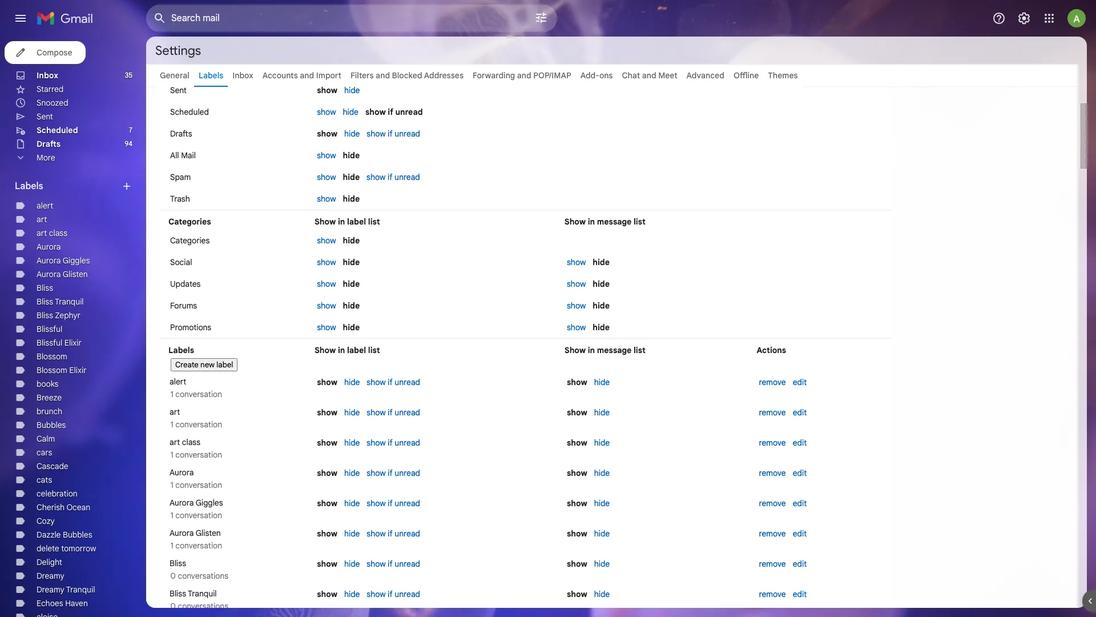 Task type: vqa. For each thing, say whether or not it's contained in the screenshot.


Task type: locate. For each thing, give the bounding box(es) containing it.
snoozed link
[[37, 98, 68, 108]]

None search field
[[146, 5, 558, 32]]

5 conversation from the top
[[176, 510, 222, 520]]

class inside labels navigation
[[49, 228, 67, 238]]

1 horizontal spatial inbox link
[[233, 70, 253, 81]]

1 blossom from the top
[[37, 351, 67, 362]]

2 remove link from the top
[[760, 407, 787, 418]]

8 show if unread link from the top
[[367, 528, 421, 539]]

blissful down the bliss zephyr
[[37, 324, 62, 334]]

conversations inside bliss tranquil 0 conversations
[[178, 601, 229, 611]]

aurora inside aurora giggles 1 conversation
[[170, 498, 194, 508]]

labels right general link
[[199, 70, 224, 81]]

1 vertical spatial class
[[182, 437, 201, 447]]

5 remove link from the top
[[760, 498, 787, 508]]

show link for promotions
[[317, 322, 336, 333]]

1 horizontal spatial scheduled
[[170, 107, 209, 117]]

aurora down art class 1 conversation on the left of page
[[170, 467, 194, 478]]

dreamy down delight link
[[37, 571, 64, 581]]

art
[[37, 214, 47, 225], [37, 228, 47, 238], [170, 407, 180, 417], [170, 437, 180, 447]]

0 vertical spatial alert
[[37, 201, 53, 211]]

2 conversations from the top
[[178, 601, 229, 611]]

4 show if unread link from the top
[[367, 407, 421, 418]]

aurora for aurora
[[37, 242, 61, 252]]

bubbles up tomorrow
[[63, 530, 92, 540]]

giggles inside aurora giggles 1 conversation
[[196, 498, 223, 508]]

2 edit from the top
[[793, 407, 807, 418]]

categories down trash
[[169, 217, 211, 227]]

bliss tranquil 0 conversations
[[169, 588, 229, 611]]

remove link for bliss 0 conversations
[[760, 559, 787, 569]]

0 vertical spatial dreamy
[[37, 571, 64, 581]]

glisten down aurora giggles link
[[63, 269, 88, 279]]

edit link
[[793, 377, 807, 387], [793, 407, 807, 418], [793, 438, 807, 448], [793, 468, 807, 478], [793, 498, 807, 508], [793, 528, 807, 539], [793, 559, 807, 569], [793, 589, 807, 599]]

4 edit link from the top
[[793, 468, 807, 478]]

mail
[[181, 150, 196, 161]]

2 remove from the top
[[760, 407, 787, 418]]

10 if from the top
[[388, 559, 393, 569]]

labels heading
[[15, 181, 121, 192]]

create
[[175, 360, 199, 370]]

2 show in label list from the top
[[315, 345, 380, 355]]

show if unread for art 1 conversation
[[367, 407, 421, 418]]

blossom elixir link
[[37, 365, 86, 375]]

1 vertical spatial bubbles
[[63, 530, 92, 540]]

9 show if unread link from the top
[[367, 559, 421, 569]]

forwarding
[[473, 70, 515, 81]]

1 show in label list from the top
[[315, 217, 380, 227]]

class
[[49, 228, 67, 238], [182, 437, 201, 447]]

conversation
[[176, 389, 222, 399], [176, 419, 222, 430], [176, 450, 222, 460], [176, 480, 222, 490], [176, 510, 222, 520], [176, 540, 222, 551]]

conversation up the bliss 0 conversations
[[176, 540, 222, 551]]

1 up aurora giggles 1 conversation
[[171, 480, 174, 490]]

0 down the bliss 0 conversations
[[171, 601, 176, 611]]

class inside art class 1 conversation
[[182, 437, 201, 447]]

dazzle
[[37, 530, 61, 540]]

hide
[[344, 85, 360, 95], [343, 107, 359, 117], [344, 129, 360, 139], [343, 150, 360, 161], [343, 172, 360, 182], [343, 194, 360, 204], [343, 235, 360, 246], [343, 257, 360, 267], [593, 257, 610, 267], [343, 279, 360, 289], [593, 279, 610, 289], [343, 301, 360, 311], [593, 301, 610, 311], [343, 322, 360, 333], [593, 322, 610, 333], [344, 377, 360, 387], [595, 377, 610, 387], [344, 407, 360, 418], [595, 407, 610, 418], [344, 438, 360, 448], [595, 438, 610, 448], [344, 468, 360, 478], [595, 468, 610, 478], [344, 498, 360, 508], [595, 498, 610, 508], [344, 528, 360, 539], [595, 528, 610, 539], [344, 559, 360, 569], [595, 559, 610, 569], [344, 589, 360, 599], [595, 589, 610, 599]]

2 vertical spatial label
[[217, 360, 233, 370]]

10 show if unread link from the top
[[367, 589, 421, 599]]

filters and blocked addresses
[[351, 70, 464, 81]]

4 if from the top
[[388, 377, 393, 387]]

1 vertical spatial message
[[597, 345, 632, 355]]

settings
[[155, 43, 201, 58]]

and right chat
[[643, 70, 657, 81]]

6 if from the top
[[388, 438, 393, 448]]

hide link
[[344, 85, 360, 95], [343, 107, 359, 117], [344, 129, 360, 139], [344, 377, 360, 387], [595, 377, 610, 387], [344, 407, 360, 418], [595, 407, 610, 418], [344, 438, 360, 448], [595, 438, 610, 448], [344, 468, 360, 478], [595, 468, 610, 478], [344, 498, 360, 508], [595, 498, 610, 508], [344, 528, 360, 539], [595, 528, 610, 539], [344, 559, 360, 569], [595, 559, 610, 569], [344, 589, 360, 599], [595, 589, 610, 599]]

3 show if unread link from the top
[[367, 377, 421, 387]]

if for bliss 0 conversations
[[388, 559, 393, 569]]

class down art 1 conversation
[[182, 437, 201, 447]]

if
[[388, 107, 394, 117], [388, 129, 393, 139], [388, 172, 393, 182], [388, 377, 393, 387], [388, 407, 393, 418], [388, 438, 393, 448], [388, 468, 393, 478], [388, 498, 393, 508], [388, 528, 393, 539], [388, 559, 393, 569], [388, 589, 393, 599]]

blossom down blossom link
[[37, 365, 67, 375]]

alert link
[[37, 201, 53, 211]]

8 edit link from the top
[[793, 589, 807, 599]]

show if unread for aurora giggles 1 conversation
[[367, 498, 421, 508]]

0 vertical spatial blissful
[[37, 324, 62, 334]]

alert for alert 1 conversation
[[170, 376, 186, 387]]

1 horizontal spatial labels
[[169, 345, 194, 355]]

1 vertical spatial alert
[[170, 376, 186, 387]]

inbox link
[[37, 70, 58, 81], [233, 70, 253, 81]]

books
[[37, 379, 59, 389]]

if for art 1 conversation
[[388, 407, 393, 418]]

2 inbox link from the left
[[233, 70, 253, 81]]

3 remove from the top
[[760, 438, 787, 448]]

0 vertical spatial scheduled
[[170, 107, 209, 117]]

unread for bliss tranquil 0 conversations
[[395, 589, 421, 599]]

labels up alert link
[[15, 181, 43, 192]]

blissful down blissful "link" on the bottom left of the page
[[37, 338, 62, 348]]

scheduled
[[170, 107, 209, 117], [37, 125, 78, 135]]

show if unread link for aurora giggles 1 conversation
[[367, 498, 421, 508]]

1 horizontal spatial sent
[[170, 85, 187, 95]]

0 horizontal spatial inbox
[[37, 70, 58, 81]]

1 show in message list from the top
[[565, 217, 646, 227]]

categories up social
[[170, 235, 210, 246]]

art class link
[[37, 228, 67, 238]]

0 horizontal spatial scheduled
[[37, 125, 78, 135]]

7 show if unread link from the top
[[367, 498, 421, 508]]

3 if from the top
[[388, 172, 393, 182]]

books link
[[37, 379, 59, 389]]

blossom down blissful elixir link
[[37, 351, 67, 362]]

aurora giggles link
[[37, 255, 90, 266]]

add-ons
[[581, 70, 613, 81]]

1 remove from the top
[[760, 377, 787, 387]]

settings image
[[1018, 11, 1032, 25]]

1 vertical spatial scheduled
[[37, 125, 78, 135]]

forwarding and pop/imap link
[[473, 70, 572, 81]]

1 horizontal spatial giggles
[[196, 498, 223, 508]]

alert inside labels navigation
[[37, 201, 53, 211]]

show if unread for bliss tranquil 0 conversations
[[367, 589, 421, 599]]

giggles down aurora 1 conversation
[[196, 498, 223, 508]]

1 horizontal spatial glisten
[[196, 528, 221, 538]]

5 1 from the top
[[171, 510, 174, 520]]

3 and from the left
[[518, 70, 532, 81]]

1 horizontal spatial class
[[182, 437, 201, 447]]

dazzle bubbles link
[[37, 530, 92, 540]]

0 vertical spatial elixir
[[64, 338, 82, 348]]

tranquil up zephyr at the bottom
[[55, 297, 84, 307]]

1 vertical spatial conversations
[[178, 601, 229, 611]]

4 edit from the top
[[793, 468, 807, 478]]

1 0 from the top
[[171, 571, 176, 581]]

remove for alert 1 conversation
[[760, 377, 787, 387]]

2 and from the left
[[376, 70, 390, 81]]

Search mail text field
[[171, 13, 503, 24]]

sent down snoozed
[[37, 111, 53, 122]]

class for art class 1 conversation
[[182, 437, 201, 447]]

0 vertical spatial sent
[[170, 85, 187, 95]]

unread for art 1 conversation
[[395, 407, 421, 418]]

support image
[[993, 11, 1007, 25]]

show if unread for aurora glisten 1 conversation
[[367, 528, 421, 539]]

6 conversation from the top
[[176, 540, 222, 551]]

scheduled up drafts link
[[37, 125, 78, 135]]

sent down general
[[170, 85, 187, 95]]

show link for social
[[317, 257, 336, 267]]

2 dreamy from the top
[[37, 584, 64, 595]]

show link for forums
[[317, 301, 336, 311]]

conversation inside art 1 conversation
[[176, 419, 222, 430]]

labels inside navigation
[[15, 181, 43, 192]]

0 vertical spatial giggles
[[63, 255, 90, 266]]

7 edit link from the top
[[793, 559, 807, 569]]

scheduled down general
[[170, 107, 209, 117]]

delete tomorrow
[[37, 543, 96, 554]]

1 horizontal spatial alert
[[170, 376, 186, 387]]

add-
[[581, 70, 600, 81]]

5 edit from the top
[[793, 498, 807, 508]]

5 remove from the top
[[760, 498, 787, 508]]

bliss 0 conversations
[[169, 558, 229, 581]]

aurora down aurora 1 conversation
[[170, 498, 194, 508]]

elixir up blossom link
[[64, 338, 82, 348]]

giggles up 'aurora glisten' at left
[[63, 255, 90, 266]]

inbox link up starred
[[37, 70, 58, 81]]

if for aurora giggles 1 conversation
[[388, 498, 393, 508]]

drafts
[[170, 129, 192, 139], [37, 139, 61, 149]]

blissful for blissful elixir
[[37, 338, 62, 348]]

art down alert 1 conversation
[[170, 407, 180, 417]]

0 horizontal spatial sent
[[37, 111, 53, 122]]

unread
[[396, 107, 423, 117], [395, 129, 421, 139], [395, 172, 420, 182], [395, 377, 421, 387], [395, 407, 421, 418], [395, 438, 421, 448], [395, 468, 421, 478], [395, 498, 421, 508], [395, 528, 421, 539], [395, 559, 421, 569], [395, 589, 421, 599]]

6 show if unread link from the top
[[367, 468, 421, 478]]

bliss up bliss tranquil link
[[37, 283, 53, 293]]

offline link
[[734, 70, 759, 81]]

show in label list for labels
[[315, 345, 380, 355]]

5 edit link from the top
[[793, 498, 807, 508]]

remove link
[[760, 377, 787, 387], [760, 407, 787, 418], [760, 438, 787, 448], [760, 468, 787, 478], [760, 498, 787, 508], [760, 528, 787, 539], [760, 559, 787, 569], [760, 589, 787, 599]]

0 vertical spatial label
[[347, 217, 366, 227]]

echoes haven
[[37, 598, 88, 608]]

and for forwarding
[[518, 70, 532, 81]]

bliss down aurora glisten 1 conversation
[[170, 558, 186, 568]]

1 if from the top
[[388, 107, 394, 117]]

bliss down bliss link
[[37, 297, 53, 307]]

remove link for bliss tranquil 0 conversations
[[760, 589, 787, 599]]

aurora up bliss link
[[37, 269, 61, 279]]

if for art class 1 conversation
[[388, 438, 393, 448]]

0 horizontal spatial alert
[[37, 201, 53, 211]]

conversations up bliss tranquil 0 conversations
[[178, 571, 229, 581]]

6 edit from the top
[[793, 528, 807, 539]]

conversation up aurora giggles 1 conversation
[[176, 480, 222, 490]]

labels
[[199, 70, 224, 81], [15, 181, 43, 192], [169, 345, 194, 355]]

1 edit link from the top
[[793, 377, 807, 387]]

edit link for art 1 conversation
[[793, 407, 807, 418]]

4 remove from the top
[[760, 468, 787, 478]]

6 remove from the top
[[760, 528, 787, 539]]

2 blissful from the top
[[37, 338, 62, 348]]

7 remove from the top
[[760, 559, 787, 569]]

bliss up blissful "link" on the bottom left of the page
[[37, 310, 53, 321]]

3 remove link from the top
[[760, 438, 787, 448]]

elixir down blissful elixir link
[[69, 365, 86, 375]]

edit link for aurora glisten 1 conversation
[[793, 528, 807, 539]]

blossom
[[37, 351, 67, 362], [37, 365, 67, 375]]

11 if from the top
[[388, 589, 393, 599]]

calm
[[37, 434, 55, 444]]

1 horizontal spatial inbox
[[233, 70, 253, 81]]

accounts and import
[[263, 70, 342, 81]]

1 edit from the top
[[793, 377, 807, 387]]

3 edit from the top
[[793, 438, 807, 448]]

tranquil
[[55, 297, 84, 307], [66, 584, 95, 595], [188, 588, 217, 599]]

0 vertical spatial categories
[[169, 217, 211, 227]]

0 horizontal spatial drafts
[[37, 139, 61, 149]]

1 up aurora 1 conversation
[[171, 450, 174, 460]]

conversation inside aurora giggles 1 conversation
[[176, 510, 222, 520]]

8 remove link from the top
[[760, 589, 787, 599]]

3 edit link from the top
[[793, 438, 807, 448]]

8 if from the top
[[388, 498, 393, 508]]

remove link for aurora 1 conversation
[[760, 468, 787, 478]]

show link for spam
[[317, 172, 336, 182]]

1 up art class 1 conversation on the left of page
[[171, 419, 174, 430]]

and
[[300, 70, 314, 81], [376, 70, 390, 81], [518, 70, 532, 81], [643, 70, 657, 81]]

aurora for aurora 1 conversation
[[170, 467, 194, 478]]

alert
[[37, 201, 53, 211], [170, 376, 186, 387]]

drafts up all mail
[[170, 129, 192, 139]]

0 horizontal spatial class
[[49, 228, 67, 238]]

delete tomorrow link
[[37, 543, 96, 554]]

0 vertical spatial show in label list
[[315, 217, 380, 227]]

0 vertical spatial blossom
[[37, 351, 67, 362]]

tranquil up haven
[[66, 584, 95, 595]]

6 1 from the top
[[171, 540, 174, 551]]

sent link
[[37, 111, 53, 122]]

2 horizontal spatial labels
[[199, 70, 224, 81]]

alert for alert
[[37, 201, 53, 211]]

1 vertical spatial glisten
[[196, 528, 221, 538]]

inbox right labels link
[[233, 70, 253, 81]]

1 show if unread link from the top
[[367, 129, 421, 139]]

2 show in message list from the top
[[565, 345, 646, 355]]

0 up bliss tranquil 0 conversations
[[171, 571, 176, 581]]

1 up the bliss 0 conversations
[[171, 540, 174, 551]]

ons
[[600, 70, 613, 81]]

unread for aurora 1 conversation
[[395, 468, 421, 478]]

giggles inside labels navigation
[[63, 255, 90, 266]]

labels navigation
[[0, 37, 146, 617]]

2 1 from the top
[[171, 419, 174, 430]]

conversations down the bliss 0 conversations
[[178, 601, 229, 611]]

aurora link
[[37, 242, 61, 252]]

1 vertical spatial labels
[[15, 181, 43, 192]]

aurora down aurora link
[[37, 255, 61, 266]]

show if unread for aurora 1 conversation
[[367, 468, 421, 478]]

7 edit from the top
[[793, 559, 807, 569]]

1 vertical spatial show in label list
[[315, 345, 380, 355]]

scheduled link
[[37, 125, 78, 135]]

2 conversation from the top
[[176, 419, 222, 430]]

art inside art 1 conversation
[[170, 407, 180, 417]]

glisten down aurora giggles 1 conversation
[[196, 528, 221, 538]]

bliss down the bliss 0 conversations
[[170, 588, 186, 599]]

9 if from the top
[[388, 528, 393, 539]]

4 1 from the top
[[171, 480, 174, 490]]

1 vertical spatial categories
[[170, 235, 210, 246]]

0 vertical spatial glisten
[[63, 269, 88, 279]]

inbox up starred
[[37, 70, 58, 81]]

add-ons link
[[581, 70, 613, 81]]

aurora 1 conversation
[[169, 467, 222, 490]]

0 vertical spatial show in message list
[[565, 217, 646, 227]]

blossom for blossom link
[[37, 351, 67, 362]]

dreamy down 'dreamy' link
[[37, 584, 64, 595]]

1 vertical spatial blossom
[[37, 365, 67, 375]]

art inside art class 1 conversation
[[170, 437, 180, 447]]

in
[[338, 217, 345, 227], [588, 217, 595, 227], [338, 345, 345, 355], [588, 345, 595, 355]]

glisten inside labels navigation
[[63, 269, 88, 279]]

labels link
[[199, 70, 224, 81]]

show
[[317, 85, 338, 95], [317, 107, 336, 117], [366, 107, 386, 117], [317, 129, 338, 139], [367, 129, 386, 139], [317, 150, 336, 161], [317, 172, 336, 182], [367, 172, 386, 182], [317, 194, 336, 204], [317, 235, 336, 246], [317, 257, 336, 267], [567, 257, 586, 267], [317, 279, 336, 289], [567, 279, 586, 289], [317, 301, 336, 311], [567, 301, 586, 311], [317, 322, 336, 333], [567, 322, 586, 333], [317, 377, 338, 387], [367, 377, 386, 387], [567, 377, 588, 387], [317, 407, 338, 418], [367, 407, 386, 418], [567, 407, 588, 418], [317, 438, 338, 448], [367, 438, 386, 448], [567, 438, 588, 448], [317, 468, 338, 478], [367, 468, 386, 478], [567, 468, 588, 478], [317, 498, 338, 508], [367, 498, 386, 508], [567, 498, 588, 508], [317, 528, 338, 539], [367, 528, 386, 539], [567, 528, 588, 539], [317, 559, 338, 569], [367, 559, 386, 569], [567, 559, 588, 569], [317, 589, 338, 599], [367, 589, 386, 599], [567, 589, 588, 599]]

8 edit from the top
[[793, 589, 807, 599]]

1 inbox from the left
[[37, 70, 58, 81]]

aurora inside aurora 1 conversation
[[170, 467, 194, 478]]

0 inside the bliss 0 conversations
[[171, 571, 176, 581]]

conversation up art 1 conversation
[[176, 389, 222, 399]]

1 up aurora glisten 1 conversation
[[171, 510, 174, 520]]

labels up create
[[169, 345, 194, 355]]

4 and from the left
[[643, 70, 657, 81]]

2 message from the top
[[597, 345, 632, 355]]

1 vertical spatial elixir
[[69, 365, 86, 375]]

1 vertical spatial show in message list
[[565, 345, 646, 355]]

0 vertical spatial class
[[49, 228, 67, 238]]

conversation up art class 1 conversation on the left of page
[[176, 419, 222, 430]]

3 conversation from the top
[[176, 450, 222, 460]]

alert up art link
[[37, 201, 53, 211]]

7 remove link from the top
[[760, 559, 787, 569]]

0 vertical spatial labels
[[199, 70, 224, 81]]

0 horizontal spatial giggles
[[63, 255, 90, 266]]

1 and from the left
[[300, 70, 314, 81]]

tranquil for dreamy tranquil
[[66, 584, 95, 595]]

show if unread link for bliss tranquil 0 conversations
[[367, 589, 421, 599]]

and left the pop/imap
[[518, 70, 532, 81]]

aurora inside aurora glisten 1 conversation
[[170, 528, 194, 538]]

1 vertical spatial 0
[[171, 601, 176, 611]]

remove link for alert 1 conversation
[[760, 377, 787, 387]]

show link for all mail
[[317, 150, 336, 161]]

1 dreamy from the top
[[37, 571, 64, 581]]

8 remove from the top
[[760, 589, 787, 599]]

glisten inside aurora glisten 1 conversation
[[196, 528, 221, 538]]

7 if from the top
[[388, 468, 393, 478]]

0 vertical spatial conversations
[[178, 571, 229, 581]]

giggles for aurora giggles 1 conversation
[[196, 498, 223, 508]]

cherish ocean link
[[37, 502, 90, 512]]

bliss for bliss zephyr
[[37, 310, 53, 321]]

tranquil for bliss tranquil
[[55, 297, 84, 307]]

0
[[171, 571, 176, 581], [171, 601, 176, 611]]

bliss
[[37, 283, 53, 293], [37, 297, 53, 307], [37, 310, 53, 321], [170, 558, 186, 568], [170, 588, 186, 599]]

1 message from the top
[[597, 217, 632, 227]]

6 edit link from the top
[[793, 528, 807, 539]]

1 remove link from the top
[[760, 377, 787, 387]]

0 horizontal spatial inbox link
[[37, 70, 58, 81]]

advanced
[[687, 70, 725, 81]]

1 conversation from the top
[[176, 389, 222, 399]]

blissful for blissful "link" on the bottom left of the page
[[37, 324, 62, 334]]

labels for labels link
[[199, 70, 224, 81]]

1 up art 1 conversation
[[171, 389, 174, 399]]

2 0 from the top
[[171, 601, 176, 611]]

label inside 'button'
[[217, 360, 233, 370]]

compose
[[37, 47, 72, 58]]

compose button
[[5, 41, 86, 64]]

alert inside alert 1 conversation
[[170, 376, 186, 387]]

blocked
[[392, 70, 423, 81]]

breeze
[[37, 392, 62, 403]]

0 horizontal spatial labels
[[15, 181, 43, 192]]

inbox link right labels link
[[233, 70, 253, 81]]

tranquil inside bliss tranquil 0 conversations
[[188, 588, 217, 599]]

2 edit link from the top
[[793, 407, 807, 418]]

art class 1 conversation
[[169, 437, 222, 460]]

1 vertical spatial label
[[347, 345, 366, 355]]

show link for scheduled
[[317, 107, 336, 117]]

1 conversations from the top
[[178, 571, 229, 581]]

1 blissful from the top
[[37, 324, 62, 334]]

promotions
[[170, 322, 211, 333]]

35
[[125, 71, 133, 79]]

94
[[125, 139, 133, 148]]

class up aurora link
[[49, 228, 67, 238]]

show link
[[317, 107, 336, 117], [317, 150, 336, 161], [317, 172, 336, 182], [317, 194, 336, 204], [317, 235, 336, 246], [317, 257, 336, 267], [567, 257, 586, 267], [317, 279, 336, 289], [567, 279, 586, 289], [317, 301, 336, 311], [567, 301, 586, 311], [317, 322, 336, 333], [567, 322, 586, 333]]

5 show if unread link from the top
[[367, 438, 421, 448]]

conversation up aurora glisten 1 conversation
[[176, 510, 222, 520]]

show if unread link
[[367, 129, 421, 139], [367, 172, 420, 182], [367, 377, 421, 387], [367, 407, 421, 418], [367, 438, 421, 448], [367, 468, 421, 478], [367, 498, 421, 508], [367, 528, 421, 539], [367, 559, 421, 569], [367, 589, 421, 599]]

4 conversation from the top
[[176, 480, 222, 490]]

actions
[[757, 345, 787, 355]]

edit link for alert 1 conversation
[[793, 377, 807, 387]]

more
[[37, 153, 55, 163]]

tranquil down the bliss 0 conversations
[[188, 588, 217, 599]]

remove for art class 1 conversation
[[760, 438, 787, 448]]

cats
[[37, 475, 52, 485]]

conversation up aurora 1 conversation
[[176, 450, 222, 460]]

6 remove link from the top
[[760, 528, 787, 539]]

dreamy for dreamy tranquil
[[37, 584, 64, 595]]

0 vertical spatial 0
[[171, 571, 176, 581]]

4 remove link from the top
[[760, 468, 787, 478]]

0 horizontal spatial glisten
[[63, 269, 88, 279]]

art down alert link
[[37, 214, 47, 225]]

3 1 from the top
[[171, 450, 174, 460]]

and right filters
[[376, 70, 390, 81]]

art 1 conversation
[[169, 407, 222, 430]]

1 horizontal spatial drafts
[[170, 129, 192, 139]]

1 vertical spatial sent
[[37, 111, 53, 122]]

2 blossom from the top
[[37, 365, 67, 375]]

bliss for bliss tranquil
[[37, 297, 53, 307]]

bubbles down brunch
[[37, 420, 66, 430]]

1 1 from the top
[[171, 389, 174, 399]]

aurora down "art class" link
[[37, 242, 61, 252]]

1 vertical spatial dreamy
[[37, 584, 64, 595]]

drafts up "more"
[[37, 139, 61, 149]]

1 inside aurora 1 conversation
[[171, 480, 174, 490]]

art down art link
[[37, 228, 47, 238]]

edit link for aurora giggles 1 conversation
[[793, 498, 807, 508]]

show if unread for alert 1 conversation
[[367, 377, 421, 387]]

remove link for aurora giggles 1 conversation
[[760, 498, 787, 508]]

0 vertical spatial message
[[597, 217, 632, 227]]

edit for art 1 conversation
[[793, 407, 807, 418]]

alert down create
[[170, 376, 186, 387]]

giggles
[[63, 255, 90, 266], [196, 498, 223, 508]]

bliss for bliss link
[[37, 283, 53, 293]]

aurora down aurora giggles 1 conversation
[[170, 528, 194, 538]]

and left import
[[300, 70, 314, 81]]

5 if from the top
[[388, 407, 393, 418]]

aurora
[[37, 242, 61, 252], [37, 255, 61, 266], [37, 269, 61, 279], [170, 467, 194, 478], [170, 498, 194, 508], [170, 528, 194, 538]]

art down art 1 conversation
[[170, 437, 180, 447]]

if for aurora 1 conversation
[[388, 468, 393, 478]]

1 vertical spatial blissful
[[37, 338, 62, 348]]

1 vertical spatial giggles
[[196, 498, 223, 508]]



Task type: describe. For each thing, give the bounding box(es) containing it.
chat
[[622, 70, 640, 81]]

1 inside aurora glisten 1 conversation
[[171, 540, 174, 551]]

aurora giggles 1 conversation
[[169, 498, 223, 520]]

forwarding and pop/imap
[[473, 70, 572, 81]]

all
[[170, 150, 179, 161]]

bliss tranquil link
[[37, 297, 84, 307]]

and for accounts
[[300, 70, 314, 81]]

addresses
[[424, 70, 464, 81]]

art for art
[[37, 214, 47, 225]]

themes
[[769, 70, 799, 81]]

edit for aurora glisten 1 conversation
[[793, 528, 807, 539]]

edit link for aurora 1 conversation
[[793, 468, 807, 478]]

unread for bliss 0 conversations
[[395, 559, 421, 569]]

show if unread link for bliss 0 conversations
[[367, 559, 421, 569]]

bliss link
[[37, 283, 53, 293]]

import
[[316, 70, 342, 81]]

advanced search options image
[[530, 6, 553, 29]]

remove link for art 1 conversation
[[760, 407, 787, 418]]

show link for trash
[[317, 194, 336, 204]]

unread for art class 1 conversation
[[395, 438, 421, 448]]

cascade
[[37, 461, 68, 471]]

edit link for art class 1 conversation
[[793, 438, 807, 448]]

dreamy link
[[37, 571, 64, 581]]

art for art 1 conversation
[[170, 407, 180, 417]]

elixir for blossom elixir
[[69, 365, 86, 375]]

show if unread link for art 1 conversation
[[367, 407, 421, 418]]

show in message list for categories
[[565, 217, 646, 227]]

bliss inside bliss tranquil 0 conversations
[[170, 588, 186, 599]]

0 vertical spatial bubbles
[[37, 420, 66, 430]]

blissful elixir link
[[37, 338, 82, 348]]

meet
[[659, 70, 678, 81]]

aurora giggles
[[37, 255, 90, 266]]

edit for aurora giggles 1 conversation
[[793, 498, 807, 508]]

dreamy tranquil link
[[37, 584, 95, 595]]

conversation inside aurora 1 conversation
[[176, 480, 222, 490]]

edit link for bliss 0 conversations
[[793, 559, 807, 569]]

general link
[[160, 70, 190, 81]]

themes link
[[769, 70, 799, 81]]

aurora for aurora glisten
[[37, 269, 61, 279]]

label for categories
[[347, 217, 366, 227]]

delight
[[37, 557, 62, 567]]

general
[[160, 70, 190, 81]]

edit link for bliss tranquil 0 conversations
[[793, 589, 807, 599]]

bliss tranquil
[[37, 297, 84, 307]]

7
[[129, 126, 133, 134]]

brunch
[[37, 406, 62, 416]]

message for categories
[[597, 217, 632, 227]]

remove for aurora 1 conversation
[[760, 468, 787, 478]]

sent inside labels navigation
[[37, 111, 53, 122]]

cherish
[[37, 502, 65, 512]]

calm link
[[37, 434, 55, 444]]

bliss inside the bliss 0 conversations
[[170, 558, 186, 568]]

tranquil for bliss tranquil 0 conversations
[[188, 588, 217, 599]]

edit for bliss tranquil 0 conversations
[[793, 589, 807, 599]]

2 if from the top
[[388, 129, 393, 139]]

cozy
[[37, 516, 55, 526]]

conversations inside the bliss 0 conversations
[[178, 571, 229, 581]]

unread for alert 1 conversation
[[395, 377, 421, 387]]

conversation inside aurora glisten 1 conversation
[[176, 540, 222, 551]]

unread for aurora giggles 1 conversation
[[395, 498, 421, 508]]

create new label button
[[171, 358, 238, 371]]

cherish ocean
[[37, 502, 90, 512]]

drafts inside labels navigation
[[37, 139, 61, 149]]

filters
[[351, 70, 374, 81]]

show if unread for bliss 0 conversations
[[367, 559, 421, 569]]

show if unread link for alert 1 conversation
[[367, 377, 421, 387]]

conversation inside art class 1 conversation
[[176, 450, 222, 460]]

brunch link
[[37, 406, 62, 416]]

filters and blocked addresses link
[[351, 70, 464, 81]]

ocean
[[66, 502, 90, 512]]

elixir for blissful elixir
[[64, 338, 82, 348]]

edit for aurora 1 conversation
[[793, 468, 807, 478]]

delight link
[[37, 557, 62, 567]]

blossom link
[[37, 351, 67, 362]]

gmail image
[[37, 7, 99, 30]]

remove for aurora giggles 1 conversation
[[760, 498, 787, 508]]

show if unread link for aurora 1 conversation
[[367, 468, 421, 478]]

1 inside alert 1 conversation
[[171, 389, 174, 399]]

starred
[[37, 84, 64, 94]]

accounts
[[263, 70, 298, 81]]

aurora glisten
[[37, 269, 88, 279]]

drafts link
[[37, 139, 61, 149]]

2 vertical spatial labels
[[169, 345, 194, 355]]

show if unread link for art class 1 conversation
[[367, 438, 421, 448]]

inbox inside labels navigation
[[37, 70, 58, 81]]

zephyr
[[55, 310, 80, 321]]

offline
[[734, 70, 759, 81]]

1 inside aurora giggles 1 conversation
[[171, 510, 174, 520]]

cars
[[37, 447, 52, 458]]

celebration link
[[37, 488, 77, 499]]

label for labels
[[347, 345, 366, 355]]

and for chat
[[643, 70, 657, 81]]

glisten for aurora glisten
[[63, 269, 88, 279]]

art link
[[37, 214, 47, 225]]

and for filters
[[376, 70, 390, 81]]

updates
[[170, 279, 201, 289]]

show if unread link for aurora glisten 1 conversation
[[367, 528, 421, 539]]

celebration
[[37, 488, 77, 499]]

class for art class
[[49, 228, 67, 238]]

starred link
[[37, 84, 64, 94]]

conversation inside alert 1 conversation
[[176, 389, 222, 399]]

0 inside bliss tranquil 0 conversations
[[171, 601, 176, 611]]

cozy link
[[37, 516, 55, 526]]

edit for alert 1 conversation
[[793, 377, 807, 387]]

pop/imap
[[534, 70, 572, 81]]

dreamy tranquil
[[37, 584, 95, 595]]

art for art class
[[37, 228, 47, 238]]

remove link for aurora glisten 1 conversation
[[760, 528, 787, 539]]

blossom for blossom elixir
[[37, 365, 67, 375]]

new
[[201, 360, 215, 370]]

labels for labels heading
[[15, 181, 43, 192]]

create new label
[[175, 360, 233, 370]]

remove for aurora glisten 1 conversation
[[760, 528, 787, 539]]

blissful link
[[37, 324, 62, 334]]

2 inbox from the left
[[233, 70, 253, 81]]

dreamy for 'dreamy' link
[[37, 571, 64, 581]]

glisten for aurora glisten 1 conversation
[[196, 528, 221, 538]]

cars link
[[37, 447, 52, 458]]

2 show if unread link from the top
[[367, 172, 420, 182]]

search mail image
[[150, 8, 170, 29]]

bliss zephyr link
[[37, 310, 80, 321]]

edit for art class 1 conversation
[[793, 438, 807, 448]]

art for art class 1 conversation
[[170, 437, 180, 447]]

bliss zephyr
[[37, 310, 80, 321]]

alert 1 conversation
[[169, 376, 222, 399]]

show link for categories
[[317, 235, 336, 246]]

cascade link
[[37, 461, 68, 471]]

bubbles link
[[37, 420, 66, 430]]

remove for bliss 0 conversations
[[760, 559, 787, 569]]

message for labels
[[597, 345, 632, 355]]

forums
[[170, 301, 197, 311]]

haven
[[65, 598, 88, 608]]

1 inside art 1 conversation
[[171, 419, 174, 430]]

more button
[[0, 151, 137, 165]]

unread for aurora glisten 1 conversation
[[395, 528, 421, 539]]

art class
[[37, 228, 67, 238]]

remove for bliss tranquil 0 conversations
[[760, 589, 787, 599]]

edit for bliss 0 conversations
[[793, 559, 807, 569]]

trash
[[170, 194, 190, 204]]

if for bliss tranquil 0 conversations
[[388, 589, 393, 599]]

blissful elixir
[[37, 338, 82, 348]]

blossom elixir
[[37, 365, 86, 375]]

tomorrow
[[61, 543, 96, 554]]

show link for updates
[[317, 279, 336, 289]]

scheduled inside labels navigation
[[37, 125, 78, 135]]

snoozed
[[37, 98, 68, 108]]

spam
[[170, 172, 191, 182]]

aurora for aurora giggles 1 conversation
[[170, 498, 194, 508]]

giggles for aurora giggles
[[63, 255, 90, 266]]

aurora for aurora giggles
[[37, 255, 61, 266]]

1 inbox link from the left
[[37, 70, 58, 81]]

main menu image
[[14, 11, 27, 25]]

show if unread for art class 1 conversation
[[367, 438, 421, 448]]

chat and meet
[[622, 70, 678, 81]]

remove link for art class 1 conversation
[[760, 438, 787, 448]]

delete
[[37, 543, 59, 554]]

accounts and import link
[[263, 70, 342, 81]]

if for alert 1 conversation
[[388, 377, 393, 387]]

1 inside art class 1 conversation
[[171, 450, 174, 460]]

breeze link
[[37, 392, 62, 403]]



